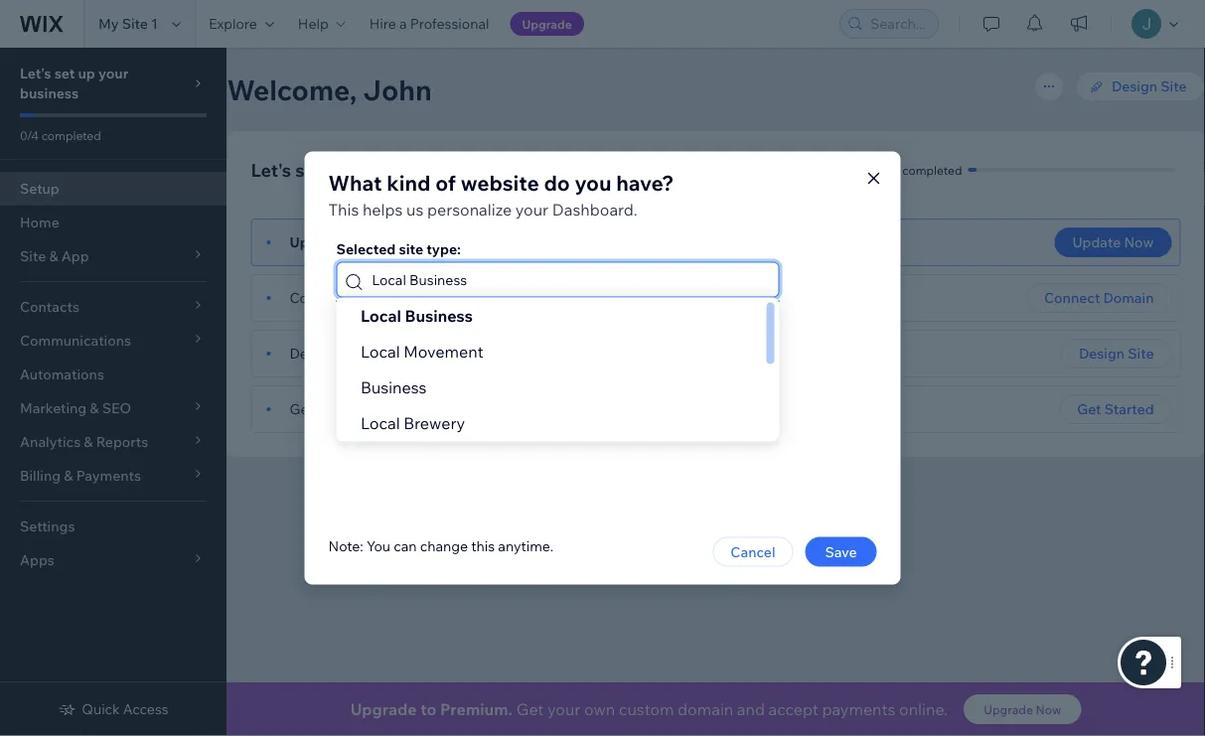 Task type: describe. For each thing, give the bounding box(es) containing it.
update for update your site type
[[290, 234, 339, 251]]

setup
[[20, 180, 59, 197]]

1 vertical spatial custom
[[619, 700, 674, 720]]

accept
[[769, 700, 819, 720]]

0 vertical spatial domain
[[411, 289, 459, 307]]

dashboard.
[[552, 199, 638, 219]]

your down the this
[[342, 234, 372, 251]]

0 horizontal spatial website
[[370, 345, 421, 362]]

domain
[[1104, 289, 1154, 307]]

a for custom
[[348, 289, 356, 307]]

note:
[[328, 537, 363, 555]]

design site link
[[1076, 72, 1205, 101]]

quick access
[[82, 701, 169, 718]]

Search... field
[[865, 10, 932, 38]]

local business
[[360, 306, 472, 325]]

1 vertical spatial business
[[360, 377, 426, 397]]

can
[[394, 537, 417, 555]]

1 vertical spatial site
[[1161, 78, 1187, 95]]

selected site type:
[[336, 240, 461, 257]]

my site 1
[[98, 15, 158, 32]]

0/4 inside sidebar element
[[20, 128, 39, 143]]

website inside what kind of website do you have? this helps us personalize your dashboard.
[[461, 170, 539, 196]]

automations link
[[0, 358, 227, 392]]

connect domain button
[[1027, 283, 1172, 313]]

cancel button
[[713, 537, 794, 567]]

now for get your own custom domain and accept payments online.
[[1036, 702, 1062, 717]]

local for local brewery
[[360, 413, 400, 433]]

get found on google
[[290, 401, 426, 418]]

found
[[317, 401, 355, 418]]

us
[[407, 199, 424, 219]]

set inside let's set up your business
[[54, 65, 75, 82]]

upgrade for upgrade to premium. get your own custom domain and accept payments online.
[[350, 700, 417, 720]]

site left type: in the left top of the page
[[399, 240, 423, 257]]

list box containing local business
[[336, 298, 780, 477]]

premium.
[[440, 700, 513, 720]]

your up helps at left
[[352, 159, 391, 181]]

design your website
[[290, 345, 421, 362]]

0 vertical spatial custom
[[359, 289, 407, 307]]

anytime.
[[498, 537, 554, 555]]

save
[[825, 543, 857, 561]]

this
[[328, 199, 359, 219]]

upgrade now
[[984, 702, 1062, 717]]

on
[[358, 401, 375, 418]]

payments
[[822, 700, 896, 720]]

connect for connect domain
[[1045, 289, 1101, 307]]

1 horizontal spatial get
[[517, 700, 544, 720]]

setup link
[[0, 172, 227, 206]]

change
[[420, 537, 468, 555]]

local business option
[[336, 298, 762, 333]]

1 horizontal spatial domain
[[678, 700, 734, 720]]

professional
[[410, 15, 489, 32]]

upgrade for upgrade
[[522, 16, 572, 31]]

0 horizontal spatial site
[[122, 15, 148, 32]]

1 vertical spatial completed
[[903, 162, 963, 177]]

save button
[[805, 537, 877, 567]]

Enter your business or website type field
[[366, 263, 773, 297]]

update now button
[[1055, 228, 1172, 257]]

site left type
[[375, 234, 400, 251]]

movement
[[403, 341, 483, 361]]

local for local movement
[[360, 341, 400, 361]]

online.
[[899, 700, 948, 720]]

your inside what kind of website do you have? this helps us personalize your dashboard.
[[516, 199, 549, 219]]

own
[[584, 700, 615, 720]]

site inside button
[[1128, 345, 1154, 362]]

john
[[363, 72, 432, 107]]

update your site type
[[290, 234, 434, 251]]

brewery
[[403, 413, 465, 433]]

a for professional
[[399, 15, 407, 32]]

0/4 completed inside sidebar element
[[20, 128, 101, 143]]

hire a professional
[[369, 15, 489, 32]]

home link
[[0, 206, 227, 240]]

google
[[378, 401, 426, 418]]

now for update your site type
[[1124, 234, 1154, 251]]

get started button
[[1060, 395, 1172, 424]]

design inside button
[[1079, 345, 1125, 362]]

1 horizontal spatial 0/4
[[881, 162, 900, 177]]

what kind of website do you have? this helps us personalize your dashboard.
[[328, 170, 674, 219]]



Task type: locate. For each thing, give the bounding box(es) containing it.
now inside upgrade now "button"
[[1036, 702, 1062, 717]]

business inside let's set up your business
[[20, 84, 79, 102]]

you
[[575, 170, 612, 196]]

set
[[54, 65, 75, 82], [295, 159, 322, 181]]

a down 'selected'
[[348, 289, 356, 307]]

business inside option
[[405, 306, 472, 325]]

0 vertical spatial set
[[54, 65, 75, 82]]

your down do
[[516, 199, 549, 219]]

home
[[20, 214, 59, 231]]

what
[[328, 170, 382, 196]]

custom right own
[[619, 700, 674, 720]]

settings
[[20, 518, 75, 535]]

now inside update now button
[[1124, 234, 1154, 251]]

hire a professional link
[[358, 0, 501, 48]]

update
[[290, 234, 339, 251], [1073, 234, 1121, 251]]

0 horizontal spatial 0/4
[[20, 128, 39, 143]]

connect for connect a custom domain
[[290, 289, 345, 307]]

up inside let's set up your business
[[78, 65, 95, 82]]

2 local from the top
[[360, 341, 400, 361]]

personalize
[[427, 199, 512, 219]]

get
[[290, 401, 314, 418], [1078, 401, 1102, 418], [517, 700, 544, 720]]

welcome,
[[227, 72, 357, 107]]

automations
[[20, 366, 104, 383]]

you
[[367, 537, 391, 555]]

connect
[[290, 289, 345, 307], [1045, 289, 1101, 307]]

get left the found
[[290, 401, 314, 418]]

0 vertical spatial let's
[[20, 65, 51, 82]]

connect inside button
[[1045, 289, 1101, 307]]

0 horizontal spatial domain
[[411, 289, 459, 307]]

design site inside button
[[1079, 345, 1154, 362]]

2 horizontal spatial get
[[1078, 401, 1102, 418]]

your up get found on google
[[338, 345, 367, 362]]

update now
[[1073, 234, 1154, 251]]

1
[[151, 15, 158, 32]]

1 vertical spatial let's
[[251, 159, 291, 181]]

let's set up your business inside sidebar element
[[20, 65, 128, 102]]

update inside button
[[1073, 234, 1121, 251]]

connect domain
[[1045, 289, 1154, 307]]

your down my
[[98, 65, 128, 82]]

1 vertical spatial up
[[326, 159, 348, 181]]

0/4
[[20, 128, 39, 143], [881, 162, 900, 177]]

0 horizontal spatial let's
[[20, 65, 51, 82]]

local
[[360, 306, 401, 325], [360, 341, 400, 361], [360, 413, 400, 433]]

0 vertical spatial 0/4 completed
[[20, 128, 101, 143]]

connect a custom domain
[[290, 289, 459, 307]]

0 horizontal spatial get
[[290, 401, 314, 418]]

business up the setup
[[20, 84, 79, 102]]

do
[[544, 170, 570, 196]]

0 vertical spatial up
[[78, 65, 95, 82]]

1 vertical spatial 0/4
[[881, 162, 900, 177]]

1 horizontal spatial business
[[395, 159, 470, 181]]

your
[[98, 65, 128, 82], [352, 159, 391, 181], [516, 199, 549, 219], [342, 234, 372, 251], [338, 345, 367, 362], [548, 700, 581, 720]]

let's inside let's set up your business
[[20, 65, 51, 82]]

local movement
[[360, 341, 483, 361]]

1 horizontal spatial set
[[295, 159, 322, 181]]

0 vertical spatial design site
[[1112, 78, 1187, 95]]

local down local business
[[360, 341, 400, 361]]

domain
[[411, 289, 459, 307], [678, 700, 734, 720]]

2 horizontal spatial site
[[1161, 78, 1187, 95]]

local up design your website
[[360, 306, 401, 325]]

list box
[[336, 298, 780, 477]]

update down the this
[[290, 234, 339, 251]]

0 vertical spatial now
[[1124, 234, 1154, 251]]

let's set up your business down my
[[20, 65, 128, 102]]

1 vertical spatial a
[[348, 289, 356, 307]]

0 vertical spatial let's set up your business
[[20, 65, 128, 102]]

0 horizontal spatial connect
[[290, 289, 345, 307]]

welcome, john
[[227, 72, 432, 107]]

my
[[98, 15, 119, 32]]

connect up design your website
[[290, 289, 345, 307]]

this
[[471, 537, 495, 555]]

1 horizontal spatial completed
[[903, 162, 963, 177]]

2 connect from the left
[[1045, 289, 1101, 307]]

upgrade for upgrade now
[[984, 702, 1033, 717]]

0 vertical spatial local
[[360, 306, 401, 325]]

0 horizontal spatial a
[[348, 289, 356, 307]]

quick
[[82, 701, 120, 718]]

get right premium.
[[517, 700, 544, 720]]

1 horizontal spatial custom
[[619, 700, 674, 720]]

2 update from the left
[[1073, 234, 1121, 251]]

type:
[[427, 240, 461, 257]]

local inside local business option
[[360, 306, 401, 325]]

update up connect domain
[[1073, 234, 1121, 251]]

0 horizontal spatial 0/4 completed
[[20, 128, 101, 143]]

2 vertical spatial site
[[1128, 345, 1154, 362]]

site
[[122, 15, 148, 32], [1161, 78, 1187, 95], [1128, 345, 1154, 362]]

0 horizontal spatial upgrade
[[350, 700, 417, 720]]

1 connect from the left
[[290, 289, 345, 307]]

local for local business
[[360, 306, 401, 325]]

1 vertical spatial design site
[[1079, 345, 1154, 362]]

0 horizontal spatial update
[[290, 234, 339, 251]]

type
[[403, 234, 434, 251]]

and
[[737, 700, 765, 720]]

1 vertical spatial set
[[295, 159, 322, 181]]

0 vertical spatial site
[[122, 15, 148, 32]]

connect left domain
[[1045, 289, 1101, 307]]

1 vertical spatial domain
[[678, 700, 734, 720]]

have?
[[616, 170, 674, 196]]

help
[[298, 15, 329, 32]]

1 vertical spatial website
[[370, 345, 421, 362]]

of
[[435, 170, 456, 196]]

upgrade right professional at the top left
[[522, 16, 572, 31]]

get left the started
[[1078, 401, 1102, 418]]

1 horizontal spatial let's
[[251, 159, 291, 181]]

get for get found on google
[[290, 401, 314, 418]]

up
[[78, 65, 95, 82], [326, 159, 348, 181]]

1 horizontal spatial up
[[326, 159, 348, 181]]

1 horizontal spatial update
[[1073, 234, 1121, 251]]

completed
[[41, 128, 101, 143], [903, 162, 963, 177]]

let's
[[20, 65, 51, 82], [251, 159, 291, 181]]

note: you can change this anytime.
[[328, 537, 554, 555]]

website up personalize
[[461, 170, 539, 196]]

let's set up your business up the this
[[251, 159, 470, 181]]

cancel
[[731, 543, 776, 561]]

0 vertical spatial business
[[405, 306, 472, 325]]

upgrade button
[[510, 12, 584, 36]]

1 horizontal spatial now
[[1124, 234, 1154, 251]]

helps
[[363, 199, 403, 219]]

0 horizontal spatial let's set up your business
[[20, 65, 128, 102]]

upgrade now button
[[964, 695, 1082, 724]]

your inside let's set up your business
[[98, 65, 128, 82]]

local brewery
[[360, 413, 465, 433]]

help button
[[286, 0, 358, 48]]

0 horizontal spatial up
[[78, 65, 95, 82]]

get for get started
[[1078, 401, 1102, 418]]

site
[[375, 234, 400, 251], [399, 240, 423, 257]]

0 vertical spatial website
[[461, 170, 539, 196]]

selected
[[336, 240, 396, 257]]

let's set up your business
[[20, 65, 128, 102], [251, 159, 470, 181]]

1 horizontal spatial upgrade
[[522, 16, 572, 31]]

kind
[[387, 170, 431, 196]]

0 horizontal spatial set
[[54, 65, 75, 82]]

explore
[[209, 15, 257, 32]]

website down local business
[[370, 345, 421, 362]]

update for update now
[[1073, 234, 1121, 251]]

1 vertical spatial let's set up your business
[[251, 159, 470, 181]]

0 vertical spatial completed
[[41, 128, 101, 143]]

0 horizontal spatial business
[[20, 84, 79, 102]]

business up 'movement'
[[405, 306, 472, 325]]

local right the found
[[360, 413, 400, 433]]

website
[[461, 170, 539, 196], [370, 345, 421, 362]]

settings link
[[0, 510, 227, 544]]

1 vertical spatial local
[[360, 341, 400, 361]]

0 horizontal spatial now
[[1036, 702, 1062, 717]]

get inside get started "button"
[[1078, 401, 1102, 418]]

completed inside sidebar element
[[41, 128, 101, 143]]

hire
[[369, 15, 396, 32]]

domain down type: in the left top of the page
[[411, 289, 459, 307]]

1 update from the left
[[290, 234, 339, 251]]

business
[[405, 306, 472, 325], [360, 377, 426, 397]]

1 horizontal spatial connect
[[1045, 289, 1101, 307]]

0 horizontal spatial completed
[[41, 128, 101, 143]]

upgrade to premium. get your own custom domain and accept payments online.
[[350, 700, 948, 720]]

a right hire
[[399, 15, 407, 32]]

upgrade left "to"
[[350, 700, 417, 720]]

upgrade
[[522, 16, 572, 31], [350, 700, 417, 720], [984, 702, 1033, 717]]

a
[[399, 15, 407, 32], [348, 289, 356, 307]]

design
[[1112, 78, 1158, 95], [290, 345, 335, 362], [1079, 345, 1125, 362]]

0 vertical spatial a
[[399, 15, 407, 32]]

to
[[421, 700, 437, 720]]

your left own
[[548, 700, 581, 720]]

1 horizontal spatial site
[[1128, 345, 1154, 362]]

3 local from the top
[[360, 413, 400, 433]]

0/4 completed
[[20, 128, 101, 143], [881, 162, 963, 177]]

access
[[123, 701, 169, 718]]

domain left and
[[678, 700, 734, 720]]

custom down selected site type:
[[359, 289, 407, 307]]

design site button
[[1061, 339, 1172, 369]]

0 vertical spatial 0/4
[[20, 128, 39, 143]]

1 horizontal spatial website
[[461, 170, 539, 196]]

1 horizontal spatial let's set up your business
[[251, 159, 470, 181]]

sidebar element
[[0, 48, 227, 736]]

get started
[[1078, 401, 1154, 418]]

0 horizontal spatial custom
[[359, 289, 407, 307]]

upgrade inside upgrade now "button"
[[984, 702, 1033, 717]]

quick access button
[[58, 701, 169, 719]]

1 local from the top
[[360, 306, 401, 325]]

design site
[[1112, 78, 1187, 95], [1079, 345, 1154, 362]]

1 vertical spatial now
[[1036, 702, 1062, 717]]

0 vertical spatial business
[[20, 84, 79, 102]]

2 vertical spatial local
[[360, 413, 400, 433]]

upgrade right online.
[[984, 702, 1033, 717]]

2 horizontal spatial upgrade
[[984, 702, 1033, 717]]

1 vertical spatial business
[[395, 159, 470, 181]]

1 horizontal spatial 0/4 completed
[[881, 162, 963, 177]]

business up us
[[395, 159, 470, 181]]

business
[[20, 84, 79, 102], [395, 159, 470, 181]]

upgrade inside upgrade button
[[522, 16, 572, 31]]

1 vertical spatial 0/4 completed
[[881, 162, 963, 177]]

started
[[1105, 401, 1154, 418]]

1 horizontal spatial a
[[399, 15, 407, 32]]

business up the 'google'
[[360, 377, 426, 397]]



Task type: vqa. For each thing, say whether or not it's contained in the screenshot.
the left the connect
yes



